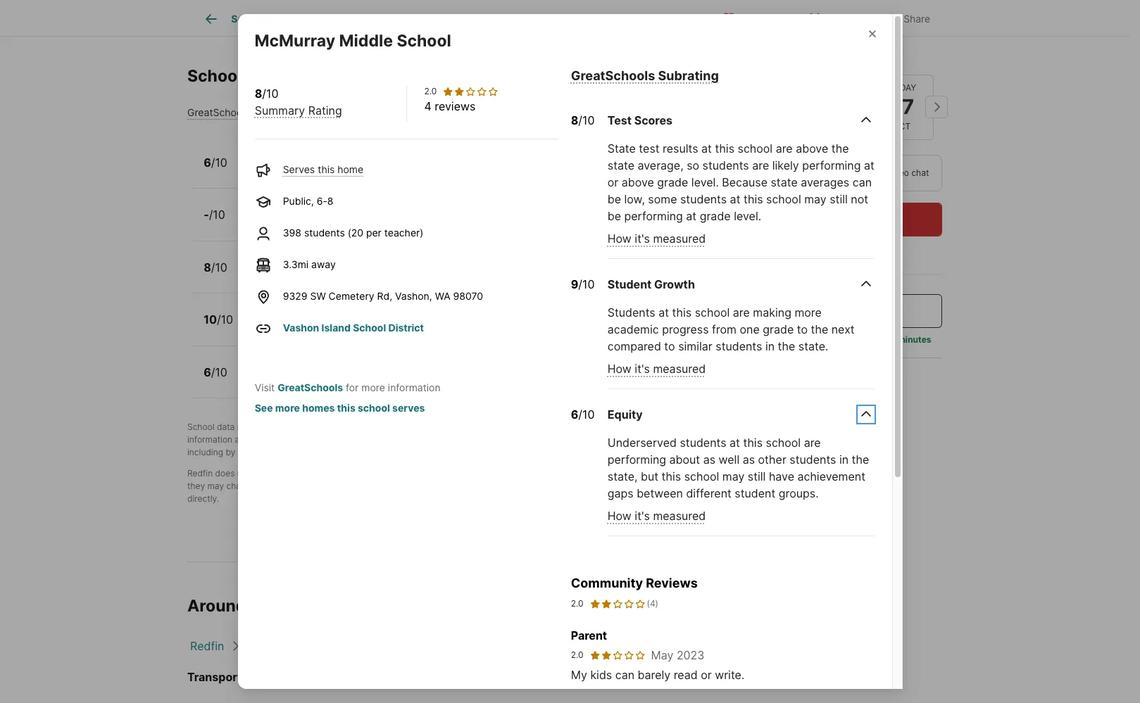 Task type: vqa. For each thing, say whether or not it's contained in the screenshot.
rightmost SHOP
no



Task type: locate. For each thing, give the bounding box(es) containing it.
minutes
[[898, 334, 932, 344]]

1 vertical spatial mcmurray
[[243, 254, 299, 268]]

friday
[[888, 82, 917, 93]]

/10 for public, prek-5 • serves this home • 3.3mi
[[211, 155, 227, 169]]

8 /10 for public, 6-8 • serves this home • 3.3mi
[[204, 260, 227, 274]]

are
[[776, 142, 793, 156], [753, 159, 769, 173], [733, 306, 750, 320], [804, 436, 821, 451], [516, 469, 529, 479], [276, 481, 288, 492]]

12 inside 6 /10 public, 9-12 • serves this home • 3.6mi
[[288, 375, 298, 387]]

how for students at this school are making more academic progress from one grade to the next compared to similar students in the state.
[[608, 362, 632, 377]]

public, left prek-
[[243, 165, 274, 177]]

0 horizontal spatial still
[[748, 470, 766, 484]]

• right 5
[[311, 165, 317, 177]]

0 vertical spatial redfin
[[454, 422, 479, 433]]

1 vertical spatial 6-
[[277, 270, 288, 282]]

2 vertical spatial more
[[275, 402, 300, 414]]

how it's measured down compared
[[608, 362, 706, 377]]

middle down "property"
[[339, 31, 393, 51]]

2 measured from the top
[[653, 362, 706, 377]]

including
[[187, 448, 223, 458]]

2 vertical spatial it's
[[635, 510, 650, 524]]

2 vertical spatial measured
[[653, 510, 706, 524]]

2 horizontal spatial grade
[[763, 323, 794, 337]]

a right ,
[[354, 422, 359, 433]]

1 horizontal spatial schools
[[590, 13, 629, 25]]

grade down the because
[[700, 210, 731, 224]]

1 it's from the top
[[635, 232, 650, 246]]

2 horizontal spatial not
[[851, 193, 869, 207]]

3.6mi up serves on the left of the page
[[401, 375, 427, 387]]

0 horizontal spatial 6 /10
[[204, 155, 227, 169]]

still up schedule tour
[[830, 193, 848, 207]]

school
[[738, 142, 773, 156], [767, 193, 802, 207], [695, 306, 730, 320], [358, 402, 390, 414], [636, 435, 662, 445], [766, 436, 801, 451], [685, 470, 720, 484], [454, 481, 480, 492], [615, 481, 641, 492]]

oct
[[893, 120, 911, 131]]

other
[[758, 453, 787, 467]]

school down 'reference'
[[615, 481, 641, 492]]

away
[[311, 259, 336, 271]]

verify
[[429, 481, 452, 492]]

summary
[[255, 104, 305, 118], [253, 106, 297, 118]]

you'll
[[733, 334, 754, 344]]

have
[[769, 470, 795, 484]]

overview tab
[[281, 2, 356, 36]]

rating 2.0 out of 5 element for may 2023
[[589, 650, 646, 662]]

island inside mcmurray middle school dialog
[[322, 322, 351, 334]]

sw right 'rd'
[[418, 671, 437, 685]]

rating 2.0 out of 5 element
[[443, 86, 499, 97], [589, 598, 646, 611], [589, 650, 646, 662]]

1 horizontal spatial above
[[796, 142, 829, 156]]

endorse
[[253, 469, 285, 479]]

vashon for school
[[283, 322, 319, 334]]

1 horizontal spatial state
[[771, 176, 798, 190]]

school down test scores "dropdown button"
[[738, 142, 773, 156]]

and down endorse
[[258, 481, 273, 492]]

0 vertical spatial schools
[[590, 13, 629, 25]]

0 vertical spatial level.
[[692, 176, 719, 190]]

it's down compared
[[635, 362, 650, 377]]

0 vertical spatial vashon
[[243, 307, 285, 321]]

you'll hear from a local agent in
[[733, 334, 857, 344]]

2 vertical spatial how it's measured
[[608, 510, 706, 524]]

district
[[644, 481, 671, 492]]

0 vertical spatial island
[[287, 307, 321, 321]]

around this home
[[187, 597, 328, 617]]

see more homes this school serves link
[[255, 402, 425, 414]]

12
[[287, 217, 297, 229], [288, 322, 298, 334], [288, 375, 298, 387]]

this right 'around'
[[250, 597, 280, 617]]

rating 2.0 out of 5 element up reviews
[[443, 86, 499, 97]]

tour inside "option"
[[853, 167, 871, 178]]

public, right 10 /10 at the top
[[243, 322, 274, 334]]

from left one
[[712, 323, 737, 337]]

to inside guaranteed to be accurate. to verify school enrollment eligibility, contact the school district directly.
[[354, 481, 362, 492]]

how it's measured link down compared
[[608, 362, 706, 377]]

,
[[349, 422, 352, 433]]

test scores
[[608, 114, 673, 128]]

1 horizontal spatial 6 /10
[[571, 408, 595, 422]]

school left districts,
[[636, 435, 662, 445]]

a inside school service boundaries are intended to be used as a reference only; they may change and are not
[[625, 469, 630, 479]]

2 how from the top
[[608, 362, 632, 377]]

1 horizontal spatial schools
[[593, 435, 623, 445]]

still inside "state test results at this school are above the state average, so students are likely performing at or above grade level.  because state averages can be low, some students at this school may still not be performing at grade level."
[[830, 193, 848, 207]]

reviews
[[646, 577, 698, 591]]

conduct
[[359, 435, 391, 445]]

favorite
[[742, 12, 779, 24]]

above up person
[[796, 142, 829, 156]]

how down gaps on the bottom of page
[[608, 510, 632, 524]]

1 horizontal spatial 6-
[[317, 195, 327, 207]]

0 vertical spatial how it's measured
[[608, 232, 706, 246]]

be
[[608, 193, 621, 207], [608, 210, 621, 224], [579, 469, 589, 479], [365, 481, 375, 492]]

2 9- from the top
[[277, 375, 288, 387]]

None button
[[731, 74, 795, 140], [800, 74, 864, 139], [870, 74, 934, 139], [731, 74, 795, 140], [800, 74, 864, 139], [870, 74, 934, 139]]

public,
[[243, 165, 274, 177], [283, 195, 314, 207], [243, 217, 274, 229], [243, 270, 274, 282], [243, 322, 274, 334], [243, 375, 274, 387]]

at up the 'well'
[[730, 436, 740, 451]]

it's down between
[[635, 510, 650, 524]]

from right hear
[[776, 334, 795, 344]]

1 horizontal spatial from
[[776, 334, 795, 344]]

public, up see
[[243, 375, 274, 387]]

1 vertical spatial state
[[771, 176, 798, 190]]

mcmurray inside mcmurray middle school public, 6-8 • serves this home • 3.3mi
[[243, 254, 299, 268]]

public, inside vashon island high school public, 9-12 • serves this home • 3.6mi
[[243, 322, 274, 334]]

middle for mcmurray middle school
[[339, 31, 393, 51]]

redfin up they
[[187, 469, 213, 479]]

measured for students
[[653, 362, 706, 377]]

schedule
[[794, 212, 845, 226]]

tour via video chat option
[[825, 154, 943, 191]]

as right the 'well'
[[743, 453, 755, 467]]

0 horizontal spatial schools
[[346, 448, 377, 458]]

1 vertical spatial information
[[187, 435, 233, 445]]

1 horizontal spatial may
[[723, 470, 745, 484]]

still
[[830, 193, 848, 207], [748, 470, 766, 484]]

this
[[715, 142, 735, 156], [318, 163, 335, 175], [354, 165, 371, 177], [744, 193, 763, 207], [343, 217, 360, 229], [340, 270, 357, 282], [672, 306, 692, 320], [344, 322, 361, 334], [344, 375, 361, 387], [337, 402, 356, 414], [744, 436, 763, 451], [341, 469, 356, 479], [662, 470, 681, 484], [250, 597, 280, 617]]

students inside students at this school are making more academic progress from one grade to the next compared to similar students in the state.
[[716, 340, 763, 354]]

0 horizontal spatial from
[[712, 323, 737, 337]]

public, up k-
[[283, 195, 314, 207]]

how for underserved students at this school are performing about as well as other students in the state, but this school may still have achievement gaps between different student groups.
[[608, 510, 632, 524]]

to down recommends
[[486, 435, 495, 445]]

public, down the family
[[243, 217, 274, 229]]

this inside vashon island high school public, 9-12 • serves this home • 3.6mi
[[344, 322, 361, 334]]

serves down public, 6-8
[[309, 217, 341, 229]]

2 vertical spatial how it's measured link
[[608, 510, 706, 524]]

1 horizontal spatial can
[[853, 176, 872, 190]]

average,
[[638, 159, 684, 173]]

1 vertical spatial schools
[[346, 448, 377, 458]]

1 3.6mi from the top
[[401, 322, 427, 334]]

0 vertical spatial middle
[[339, 31, 393, 51]]

8 left test
[[571, 114, 579, 128]]

school inside vashon island high school public, 9-12 • serves this home • 3.6mi
[[351, 307, 389, 321]]

2 vertical spatial grade
[[763, 323, 794, 337]]

1 horizontal spatial their
[[540, 435, 558, 445]]

1 horizontal spatial grade
[[700, 210, 731, 224]]

3 how it's measured link from the top
[[608, 510, 706, 524]]

0 vertical spatial still
[[830, 193, 848, 207]]

this inside 6 /10 public, 9-12 • serves this home • 3.6mi
[[344, 375, 361, 387]]

tab list containing search
[[187, 0, 655, 36]]

3 how from the top
[[608, 510, 632, 524]]

1 9- from the top
[[277, 322, 288, 334]]

between
[[637, 487, 683, 501]]

1 vertical spatial level.
[[734, 210, 762, 224]]

the inside "first step, and conduct their own investigation to determine their desired schools or school districts, including by contacting and visiting the schools themselves."
[[331, 448, 344, 458]]

1 how from the top
[[608, 232, 632, 246]]

2 it's from the top
[[635, 362, 650, 377]]

prek-
[[277, 165, 302, 177]]

1 vertical spatial measured
[[653, 362, 706, 377]]

rating 2.0 out of 5 element for 4 reviews
[[443, 86, 499, 97]]

serves up 9329
[[305, 270, 337, 282]]

determine
[[497, 435, 537, 445]]

1 horizontal spatial sw
[[418, 671, 437, 685]]

1 horizontal spatial level.
[[734, 210, 762, 224]]

9- inside vashon island high school public, 9-12 • serves this home • 3.6mi
[[277, 322, 288, 334]]

performing
[[803, 159, 861, 173], [625, 210, 683, 224], [608, 453, 667, 467]]

the down step,
[[331, 448, 344, 458]]

island for high
[[287, 307, 321, 321]]

the right hear
[[778, 340, 796, 354]]

0 vertical spatial 2.0
[[424, 86, 437, 97]]

grade down making
[[763, 323, 794, 337]]

eligibility,
[[527, 481, 564, 492]]

district
[[389, 322, 424, 334]]

at left video
[[864, 159, 875, 173]]

0 vertical spatial 6 /10
[[204, 155, 227, 169]]

redfin up investigation
[[454, 422, 479, 433]]

0 horizontal spatial above
[[622, 176, 654, 190]]

0 horizontal spatial 8 /10
[[204, 260, 227, 274]]

first step, and conduct their own investigation to determine their desired schools or school districts, including by contacting and visiting the schools themselves.
[[187, 435, 699, 458]]

performing down some
[[625, 210, 683, 224]]

12 down 9329
[[288, 322, 298, 334]]

2 how it's measured link from the top
[[608, 362, 706, 377]]

1 vertical spatial more
[[362, 382, 385, 394]]

their down buyers
[[540, 435, 558, 445]]

1 vertical spatial 2.0
[[571, 599, 584, 609]]

1 vertical spatial how it's measured link
[[608, 362, 706, 377]]

1 vertical spatial still
[[748, 470, 766, 484]]

2.0 up my
[[571, 650, 584, 661]]

1 measured from the top
[[653, 232, 706, 246]]

or inside "first step, and conduct their own investigation to determine their desired schools or school districts, including by contacting and visiting the schools themselves."
[[626, 435, 634, 445]]

write.
[[715, 669, 745, 683]]

1 tour from the left
[[751, 167, 770, 178]]

as right the used
[[614, 469, 623, 479]]

1 vertical spatial above
[[622, 176, 654, 190]]

how it's measured
[[608, 232, 706, 246], [608, 362, 706, 377], [608, 510, 706, 524]]

this up cemetery
[[340, 270, 357, 282]]

1 vertical spatial 3.6mi
[[401, 375, 427, 387]]

schools down conduct
[[346, 448, 377, 458]]

is
[[237, 422, 244, 433]]

and up the desired
[[566, 422, 581, 433]]

, a nonprofit organization. redfin recommends buyers and renters use greatschools information and ratings as a
[[187, 422, 684, 445]]

/10 inside 8 /10 summary rating
[[262, 87, 279, 101]]

2.0 for 4
[[424, 86, 437, 97]]

2 horizontal spatial may
[[805, 193, 827, 207]]

2 horizontal spatial more
[[795, 306, 822, 320]]

mcmurray inside dialog
[[255, 31, 335, 51]]

equity
[[608, 408, 643, 422]]

0 horizontal spatial information
[[187, 435, 233, 445]]

2 tour from the left
[[853, 167, 871, 178]]

island down high
[[322, 322, 351, 334]]

home inside family link public, k-12 • serves this home • 3.7mi
[[363, 217, 389, 229]]

2 3.6mi from the top
[[401, 375, 427, 387]]

/10 for public, 6-8 • serves this home • 3.3mi
[[211, 260, 227, 274]]

via
[[874, 167, 885, 178]]

underserved
[[608, 436, 677, 451]]

to down progress
[[665, 340, 675, 354]]

how it's measured for similar
[[608, 362, 706, 377]]

6 up the -
[[204, 155, 211, 169]]

or down state
[[608, 176, 619, 190]]

middle inside dialog
[[339, 31, 393, 51]]

/10 inside 6 /10 public, 9-12 • serves this home • 3.6mi
[[211, 365, 227, 379]]

6 inside 6 /10 public, 9-12 • serves this home • 3.6mi
[[204, 365, 211, 379]]

redfin inside , a nonprofit organization. redfin recommends buyers and renters use greatschools information and ratings as a
[[454, 422, 479, 433]]

visit
[[255, 382, 275, 394]]

1 vertical spatial vashon
[[283, 322, 319, 334]]

school inside mcmurray middle school public, 6-8 • serves this home • 3.3mi
[[342, 254, 380, 268]]

how it's measured down between
[[608, 510, 706, 524]]

schedule tour
[[794, 212, 870, 226]]

0 horizontal spatial tour
[[751, 167, 770, 178]]

different
[[686, 487, 732, 501]]

per
[[366, 227, 382, 239]]

island inside vashon island high school public, 9-12 • serves this home • 3.6mi
[[287, 307, 321, 321]]

list box
[[722, 154, 943, 191]]

schools right history
[[590, 13, 629, 25]]

1 vertical spatial island
[[322, 322, 351, 334]]

0 vertical spatial can
[[853, 176, 872, 190]]

can
[[853, 176, 872, 190], [616, 669, 635, 683]]

0 horizontal spatial by
[[226, 448, 236, 458]]

link
[[282, 202, 305, 216]]

8 up 9329
[[288, 270, 294, 282]]

1 vertical spatial redfin
[[187, 469, 213, 479]]

one
[[740, 323, 760, 337]]

10
[[204, 313, 217, 327]]

school
[[397, 31, 451, 51], [342, 254, 380, 268], [351, 307, 389, 321], [353, 322, 386, 334], [187, 422, 215, 433], [408, 469, 435, 479]]

vashon inside mcmurray middle school dialog
[[283, 322, 319, 334]]

9- inside 6 /10 public, 9-12 • serves this home • 3.6mi
[[277, 375, 288, 387]]

0 horizontal spatial island
[[287, 307, 321, 321]]

as right ratings
[[282, 435, 291, 445]]

• down 9329 sw cemetery rd, vashon, wa 98070
[[393, 322, 398, 334]]

middle inside mcmurray middle school public, 6-8 • serves this home • 3.3mi
[[302, 254, 339, 268]]

school data is provided by greatschools
[[187, 422, 349, 433]]

/10 for underserved students at this school are performing about as well as other students in the state, but this school may still have achievement gaps between different student groups.
[[579, 408, 595, 422]]

barely
[[638, 669, 671, 683]]

ask
[[792, 304, 813, 318]]

1 horizontal spatial tour
[[853, 167, 871, 178]]

by up does
[[226, 448, 236, 458]]

not inside "state test results at this school are above the state average, so students are likely performing at or above grade level.  because state averages can be low, some students at this school may still not be performing at grade level."
[[851, 193, 869, 207]]

middle for mcmurray middle school public, 6-8 • serves this home • 3.3mi
[[302, 254, 339, 268]]

performing up averages
[[803, 159, 861, 173]]

a inside button
[[816, 304, 822, 318]]

serves inside 6 /10 public, 9-12 • serves this home • 3.6mi
[[309, 375, 341, 387]]

well
[[719, 453, 740, 467]]

1 vertical spatial it's
[[635, 362, 650, 377]]

6 /10 inside mcmurray middle school dialog
[[571, 408, 595, 422]]

0 horizontal spatial schools
[[187, 66, 251, 86]]

visit greatschools for more information
[[255, 382, 441, 394]]

2 vertical spatial 6
[[571, 408, 579, 422]]

by right provided on the left bottom
[[284, 422, 293, 433]]

greatschools subrating link
[[571, 68, 719, 83]]

8 /10 inside mcmurray middle school dialog
[[571, 114, 595, 128]]

in inside underserved students at this school are performing about as well as other students in the state, but this school may still have achievement gaps between different student groups.
[[840, 453, 849, 467]]

1 horizontal spatial 8 /10
[[571, 114, 595, 128]]

0 vertical spatial rating 2.0 out of 5 element
[[443, 86, 499, 97]]

3 how it's measured from the top
[[608, 510, 706, 524]]

12 inside family link public, k-12 • serves this home • 3.7mi
[[287, 217, 297, 229]]

this down the because
[[744, 193, 763, 207]]

0 horizontal spatial sw
[[310, 290, 326, 302]]

1 vertical spatial not
[[237, 469, 250, 479]]

as inside , a nonprofit organization. redfin recommends buyers and renters use greatschools information and ratings as a
[[282, 435, 291, 445]]

this down high
[[344, 322, 361, 334]]

1 how it's measured from the top
[[608, 232, 706, 246]]

2 vertical spatial redfin
[[190, 640, 224, 654]]

1 vertical spatial how
[[608, 362, 632, 377]]

9- down 9329
[[277, 322, 288, 334]]

2 vertical spatial performing
[[608, 453, 667, 467]]

at inside students at this school are making more academic progress from one grade to the next compared to similar students in the state.
[[659, 306, 669, 320]]

are up achievement
[[804, 436, 821, 451]]

student
[[608, 278, 652, 292]]

vashon inside vashon island high school public, 9-12 • serves this home • 3.6mi
[[243, 307, 285, 321]]

6- inside mcmurray middle school public, 6-8 • serves this home • 3.3mi
[[277, 270, 288, 282]]

0 vertical spatial 12
[[287, 217, 297, 229]]

0 vertical spatial 8 /10
[[571, 114, 595, 128]]

be down 'information.'
[[365, 481, 375, 492]]

this inside students at this school are making more academic progress from one grade to the next compared to similar students in the state.
[[672, 306, 692, 320]]

some
[[648, 193, 677, 207]]

this left per
[[343, 217, 360, 229]]

the inside underserved students at this school are performing about as well as other students in the state, but this school may still have achievement gaps between different student groups.
[[852, 453, 870, 467]]

home
[[338, 163, 364, 175], [374, 165, 400, 177], [363, 217, 389, 229], [359, 270, 386, 282], [364, 322, 390, 334], [364, 375, 390, 387], [284, 597, 328, 617]]

transportation near 14425 glen acres rd sw
[[187, 671, 437, 685]]

4 reviews
[[424, 99, 476, 113]]

1 vertical spatial 6 /10
[[571, 408, 595, 422]]

3 it's from the top
[[635, 510, 650, 524]]

public, inside family link public, k-12 • serves this home • 3.7mi
[[243, 217, 274, 229]]

districts,
[[665, 435, 699, 445]]

schools
[[593, 435, 623, 445], [346, 448, 377, 458]]

may down averages
[[805, 193, 827, 207]]

not inside school service boundaries are intended to be used as a reference only; they may change and are not
[[291, 481, 304, 492]]

renters
[[583, 422, 611, 433]]

this up progress
[[672, 306, 692, 320]]

next
[[832, 323, 855, 337]]

tab list
[[187, 0, 655, 36]]

0 vertical spatial above
[[796, 142, 829, 156]]

be up contact
[[579, 469, 589, 479]]

it's
[[635, 232, 650, 246], [635, 362, 650, 377], [635, 510, 650, 524]]

tour inside 'option'
[[751, 167, 770, 178]]

public, inside mcmurray middle school dialog
[[283, 195, 314, 207]]

contacting
[[238, 448, 280, 458]]

serves this home link
[[283, 163, 364, 175]]

kids
[[591, 669, 612, 683]]

1 vertical spatial 12
[[288, 322, 298, 334]]

in right you'll
[[766, 340, 775, 354]]

1 horizontal spatial by
[[284, 422, 293, 433]]

1 vertical spatial 8 /10
[[204, 260, 227, 274]]

serves inside family link public, k-12 • serves this home • 3.7mi
[[309, 217, 341, 229]]

2 how it's measured from the top
[[608, 362, 706, 377]]

vashon for high
[[243, 307, 285, 321]]

8 /10 for state test results at this school are above the state average, so students are likely performing at or above grade level.  because state averages can be low, some students at this school may still not be performing at grade level.
[[571, 114, 595, 128]]

0 vertical spatial mcmurray
[[255, 31, 335, 51]]

1 horizontal spatial information
[[388, 382, 441, 394]]

6 inside mcmurray middle school dialog
[[571, 408, 579, 422]]

8 /10 summary rating
[[255, 87, 342, 118]]

be inside guaranteed to be accurate. to verify school enrollment eligibility, contact the school district directly.
[[365, 481, 375, 492]]

398
[[283, 227, 301, 239]]

themselves.
[[379, 448, 427, 458]]

information inside mcmurray middle school dialog
[[388, 382, 441, 394]]

first
[[301, 435, 317, 445]]

0 horizontal spatial 6-
[[277, 270, 288, 282]]

at up progress
[[659, 306, 669, 320]]

can right 'kids'
[[616, 669, 635, 683]]

/10 for public, k-12 • serves this home • 3.7mi
[[209, 208, 225, 222]]

6- up 9329
[[277, 270, 288, 282]]

0 vertical spatial measured
[[653, 232, 706, 246]]

guaranteed
[[306, 481, 352, 492]]

public, 6-8
[[283, 195, 334, 207]]

the up averages
[[832, 142, 849, 156]]

grade
[[658, 176, 689, 190], [700, 210, 731, 224], [763, 323, 794, 337]]

island
[[287, 307, 321, 321], [322, 322, 351, 334]]

how it's measured link for or
[[608, 232, 706, 246]]

may down the 'well'
[[723, 470, 745, 484]]

more right for
[[362, 382, 385, 394]]

video
[[888, 167, 910, 178]]

students up achievement
[[790, 453, 837, 467]]

mcmurray for mcmurray middle school
[[255, 31, 335, 51]]

serves inside vashon island high school public, 9-12 • serves this home • 3.6mi
[[309, 322, 341, 334]]

redfin up transportation
[[190, 640, 224, 654]]

tour
[[848, 212, 870, 226]]

0 vertical spatial 9-
[[277, 322, 288, 334]]

serves right 5
[[319, 165, 352, 177]]

a right ask
[[816, 304, 822, 318]]

summary inside 8 /10 summary rating
[[255, 104, 305, 118]]

how it's measured link down some
[[608, 232, 706, 246]]

measured down similar
[[653, 362, 706, 377]]

school up progress
[[695, 306, 730, 320]]

serves
[[283, 163, 315, 175], [319, 165, 352, 177], [309, 217, 341, 229], [305, 270, 337, 282], [309, 322, 341, 334], [309, 375, 341, 387]]

as
[[282, 435, 291, 445], [704, 453, 716, 467], [743, 453, 755, 467], [614, 469, 623, 479]]

or down use on the right
[[626, 435, 634, 445]]

or
[[608, 176, 619, 190], [626, 435, 634, 445], [288, 469, 296, 479], [701, 669, 712, 683]]

1 how it's measured link from the top
[[608, 232, 706, 246]]

mcmurray
[[255, 31, 335, 51], [243, 254, 299, 268]]

3 measured from the top
[[653, 510, 706, 524]]

0 vertical spatial 3.6mi
[[401, 322, 427, 334]]

mcmurray down 398
[[243, 254, 299, 268]]

0 vertical spatial how
[[608, 232, 632, 246]]

12 inside vashon island high school public, 9-12 • serves this home • 3.6mi
[[288, 322, 298, 334]]

1 vertical spatial 6
[[204, 365, 211, 379]]

this inside mcmurray middle school public, 6-8 • serves this home • 3.3mi
[[340, 270, 357, 282]]

read
[[674, 669, 698, 683]]

share button
[[872, 3, 943, 32]]

rating inside 8 /10 summary rating
[[308, 104, 342, 118]]

the inside "state test results at this school are above the state average, so students are likely performing at or above grade level.  because state averages can be low, some students at this school may still not be performing at grade level."
[[832, 142, 849, 156]]

1 vertical spatial middle
[[302, 254, 339, 268]]

are up one
[[733, 306, 750, 320]]

6 for public, prek-5 • serves this home • 3.3mi
[[204, 155, 211, 169]]

to inside "first step, and conduct their own investigation to determine their desired schools or school districts, including by contacting and visiting the schools themselves."
[[486, 435, 495, 445]]

2 vertical spatial not
[[291, 481, 304, 492]]

2 vertical spatial 2.0
[[571, 650, 584, 661]]

9- right visit
[[277, 375, 288, 387]]

schools tab
[[574, 2, 644, 36]]

0 vertical spatial state
[[608, 159, 635, 173]]

greatschools summary rating
[[187, 106, 329, 118]]

6 /10 for public, prek-5 • serves this home • 3.3mi
[[204, 155, 227, 169]]

change
[[226, 481, 256, 492]]

mcmurray middle school dialog
[[238, 14, 903, 704]]

12 for link
[[287, 217, 297, 229]]

0 vertical spatial more
[[795, 306, 822, 320]]

how it's measured for or
[[608, 232, 706, 246]]



Task type: describe. For each thing, give the bounding box(es) containing it.
this up between
[[662, 470, 681, 484]]

they
[[187, 481, 205, 492]]

buyers
[[536, 422, 563, 433]]

redfin for redfin
[[190, 640, 224, 654]]

x-out
[[828, 12, 855, 24]]

9 /10
[[571, 278, 595, 292]]

may 2023
[[651, 649, 705, 663]]

at down 'so'
[[686, 210, 697, 224]]

be left low, on the right top of the page
[[608, 193, 621, 207]]

tour via video chat
[[853, 167, 929, 178]]

ask a question
[[792, 304, 873, 318]]

sale & tax history
[[477, 13, 558, 25]]

mcmurray middle school element
[[255, 14, 468, 51]]

public, inside 6 /10 public, 9-12 • serves this home • 3.6mi
[[243, 375, 274, 387]]

school up different
[[685, 470, 720, 484]]

students up the because
[[703, 159, 749, 173]]

at right results at the top of the page
[[702, 142, 712, 156]]

how it's measured for this
[[608, 510, 706, 524]]

in right agent
[[850, 334, 857, 344]]

1 vertical spatial schools
[[187, 66, 251, 86]]

and down is
[[235, 435, 250, 445]]

serves inside mcmurray middle school dialog
[[283, 163, 315, 175]]

overview
[[296, 13, 340, 25]]

school inside students at this school are making more academic progress from one grade to the next compared to similar students in the state.
[[695, 306, 730, 320]]

(20
[[348, 227, 363, 239]]

grade inside students at this school are making more academic progress from one grade to the next compared to similar students in the state.
[[763, 323, 794, 337]]

8 inside 8 /10 summary rating
[[255, 87, 262, 101]]

schedule tour button
[[722, 202, 943, 236]]

1 vertical spatial rating 2.0 out of 5 element
[[589, 598, 646, 611]]

• up 9329
[[297, 270, 302, 282]]

at down the because
[[730, 193, 741, 207]]

greatschools inside , a nonprofit organization. redfin recommends buyers and renters use greatschools information and ratings as a
[[630, 422, 684, 433]]

vashon island school district link
[[283, 322, 424, 334]]

list box containing tour in person
[[722, 154, 943, 191]]

still inside underserved students at this school are performing about as well as other students in the state, but this school may still have achievement gaps between different student groups.
[[748, 470, 766, 484]]

how it's measured link for this
[[608, 510, 706, 524]]

be down state
[[608, 210, 621, 224]]

0 horizontal spatial level.
[[692, 176, 719, 190]]

• down 9329
[[301, 322, 307, 334]]

information inside , a nonprofit organization. redfin recommends buyers and renters use greatschools information and ratings as a
[[187, 435, 233, 445]]

0 vertical spatial grade
[[658, 176, 689, 190]]

provided
[[246, 422, 281, 433]]

accurate.
[[377, 481, 415, 492]]

to down ask
[[797, 323, 808, 337]]

question
[[825, 304, 873, 318]]

likely
[[773, 159, 799, 173]]

students left the (20 on the top
[[304, 227, 345, 239]]

use
[[614, 422, 628, 433]]

2 their from the left
[[540, 435, 558, 445]]

1 their from the left
[[394, 435, 412, 445]]

next image
[[926, 96, 948, 118]]

from inside students at this school are making more academic progress from one grade to the next compared to similar students in the state.
[[712, 323, 737, 337]]

tour in person option
[[722, 154, 825, 191]]

tour for tour in person
[[751, 167, 770, 178]]

school up nonprofit
[[358, 402, 390, 414]]

vashon,
[[395, 290, 432, 302]]

are inside underserved students at this school are performing about as well as other students in the state, but this school may still have achievement gaps between different student groups.
[[804, 436, 821, 451]]

3.3mi up 3.7mi
[[411, 165, 437, 177]]

/10 for students at this school are making more academic progress from one grade to the next compared to similar students in the state.
[[579, 278, 595, 292]]

-
[[204, 208, 209, 222]]

at inside underserved students at this school are performing about as well as other students in the state, but this school may still have achievement gaps between different student groups.
[[730, 436, 740, 451]]

this up ,
[[337, 402, 356, 414]]

are inside students at this school are making more academic progress from one grade to the next compared to similar students in the state.
[[733, 306, 750, 320]]

and up redfin does not endorse or guarantee this information.
[[283, 448, 298, 458]]

6 /10 for underserved students at this school are performing about as well as other students in the state, but this school may still have achievement gaps between different student groups.
[[571, 408, 595, 422]]

state test results at this school are above the state average, so students are likely performing at or above grade level.  because state averages can be low, some students at this school may still not be performing at grade level.
[[608, 142, 875, 224]]

6 /10 public, 9-12 • serves this home • 3.6mi
[[204, 365, 427, 387]]

are up the likely
[[776, 142, 793, 156]]

home inside mcmurray middle school public, 6-8 • serves this home • 3.3mi
[[359, 270, 386, 282]]

may inside "state test results at this school are above the state average, so students are likely performing at or above grade level.  because state averages can be low, some students at this school may still not be performing at grade level."
[[805, 193, 827, 207]]

this inside family link public, k-12 • serves this home • 3.7mi
[[343, 217, 360, 229]]

the up "state."
[[811, 323, 829, 337]]

visiting
[[300, 448, 328, 458]]

measured for school
[[653, 510, 706, 524]]

8 down public, prek-5 • serves this home • 3.3mi
[[327, 195, 334, 207]]

• up serves on the left of the page
[[393, 375, 398, 387]]

tour for tour via video chat
[[853, 167, 871, 178]]

used
[[592, 469, 611, 479]]

school inside "first step, and conduct their own investigation to determine their desired schools or school districts, including by contacting and visiting the schools themselves."
[[636, 435, 662, 445]]

similar
[[679, 340, 713, 354]]

this up other
[[744, 436, 763, 451]]

property details tab
[[356, 2, 462, 36]]

local
[[804, 334, 823, 344]]

may inside underserved students at this school are performing about as well as other students in the state, but this school may still have achievement gaps between different student groups.
[[723, 470, 745, 484]]

or right the read
[[701, 669, 712, 683]]

this right 5
[[318, 163, 335, 175]]

only;
[[673, 469, 692, 479]]

measured for above
[[653, 232, 706, 246]]

5
[[302, 165, 308, 177]]

a left the first
[[294, 435, 299, 445]]

6- inside mcmurray middle school dialog
[[317, 195, 327, 207]]

compared
[[608, 340, 661, 354]]

parent
[[571, 629, 607, 643]]

state,
[[608, 470, 638, 484]]

more inside students at this school are making more academic progress from one grade to the next compared to similar students in the state.
[[795, 306, 822, 320]]

0 vertical spatial schools
[[593, 435, 623, 445]]

may inside school service boundaries are intended to be used as a reference only; they may change and are not
[[207, 481, 224, 492]]

person
[[782, 167, 811, 178]]

24 minutes
[[885, 334, 932, 344]]

sw inside mcmurray middle school dialog
[[310, 290, 326, 302]]

school up other
[[766, 436, 801, 451]]

and down ,
[[341, 435, 356, 445]]

(4)
[[647, 599, 659, 609]]

history
[[526, 13, 558, 25]]

6 for underserved students at this school are performing about as well as other students in the state, but this school may still have achievement gaps between different student groups.
[[571, 408, 579, 422]]

redfin link
[[190, 640, 224, 654]]

as left the 'well'
[[704, 453, 716, 467]]

favorite button
[[710, 3, 791, 32]]

• up rd,
[[388, 270, 394, 282]]

3.3mi away
[[283, 259, 336, 271]]

contact
[[567, 481, 597, 492]]

3.3mi inside mcmurray middle school public, 6-8 • serves this home • 3.3mi
[[397, 270, 422, 282]]

as inside school service boundaries are intended to be used as a reference only; they may change and are not
[[614, 469, 623, 479]]

search link
[[203, 11, 265, 27]]

12 for /10
[[288, 375, 298, 387]]

greatschools subrating
[[571, 68, 719, 83]]

academic
[[608, 323, 659, 337]]

to inside school service boundaries are intended to be used as a reference only; they may change and are not
[[569, 469, 577, 479]]

progress
[[662, 323, 709, 337]]

a left local
[[797, 334, 802, 344]]

sale & tax history tab
[[462, 2, 574, 36]]

how for state test results at this school are above the state average, so students are likely performing at or above grade level.  because state averages can be low, some students at this school may still not be performing at grade level.
[[608, 232, 632, 246]]

about
[[670, 453, 700, 467]]

island for school
[[322, 322, 351, 334]]

public, inside mcmurray middle school public, 6-8 • serves this home • 3.3mi
[[243, 270, 274, 282]]

3.3mi inside mcmurray middle school dialog
[[283, 259, 309, 271]]

0 vertical spatial performing
[[803, 159, 861, 173]]

test
[[639, 142, 660, 156]]

desired
[[560, 435, 590, 445]]

home inside vashon island high school public, 9-12 • serves this home • 3.6mi
[[364, 322, 390, 334]]

hear
[[756, 334, 774, 344]]

performing inside underserved students at this school are performing about as well as other students in the state, but this school may still have achievement gaps between different student groups.
[[608, 453, 667, 467]]

greatschools summary rating link
[[187, 106, 329, 118]]

how it's measured link for similar
[[608, 362, 706, 377]]

0 horizontal spatial more
[[275, 402, 300, 414]]

homes
[[302, 402, 335, 414]]

it's for state test results at this school are above the state average, so students are likely performing at or above grade level.  because state averages can be low, some students at this school may still not be performing at grade level.
[[635, 232, 650, 246]]

this up family link public, k-12 • serves this home • 3.7mi
[[354, 165, 371, 177]]

results
[[663, 142, 699, 156]]

27
[[890, 94, 915, 119]]

redfin does not endorse or guarantee this information.
[[187, 469, 406, 479]]

0 horizontal spatial not
[[237, 469, 250, 479]]

the inside guaranteed to be accurate. to verify school enrollment eligibility, contact the school district directly.
[[600, 481, 613, 492]]

by inside "first step, and conduct their own investigation to determine their desired schools or school districts, including by contacting and visiting the schools themselves."
[[226, 448, 236, 458]]

redfin for redfin does not endorse or guarantee this information.
[[187, 469, 213, 479]]

share
[[904, 12, 931, 24]]

or right endorse
[[288, 469, 296, 479]]

step,
[[319, 435, 339, 445]]

• down link
[[300, 217, 306, 229]]

serves inside mcmurray middle school public, 6-8 • serves this home • 3.3mi
[[305, 270, 337, 282]]

does
[[215, 469, 235, 479]]

be inside school service boundaries are intended to be used as a reference only; they may change and are not
[[579, 469, 589, 479]]

transportation
[[187, 671, 270, 685]]

or inside "state test results at this school are above the state average, so students are likely performing at or above grade level.  because state averages can be low, some students at this school may still not be performing at grade level."
[[608, 176, 619, 190]]

can inside "state test results at this school are above the state average, so students are likely performing at or above grade level.  because state averages can be low, some students at this school may still not be performing at grade level."
[[853, 176, 872, 190]]

own
[[414, 435, 431, 445]]

it's for underserved students at this school are performing about as well as other students in the state, but this school may still have achievement gaps between different student groups.
[[635, 510, 650, 524]]

14425
[[300, 671, 335, 685]]

schools inside tab
[[590, 13, 629, 25]]

/10 for state test results at this school are above the state average, so students are likely performing at or above grade level.  because state averages can be low, some students at this school may still not be performing at grade level.
[[579, 114, 595, 128]]

3.6mi inside 6 /10 public, 9-12 • serves this home • 3.6mi
[[401, 375, 427, 387]]

are up enrollment
[[516, 469, 529, 479]]

nonprofit
[[361, 422, 398, 433]]

are up the because
[[753, 159, 769, 173]]

0 horizontal spatial can
[[616, 669, 635, 683]]

recommends
[[482, 422, 534, 433]]

subrating
[[658, 68, 719, 83]]

groups.
[[779, 487, 819, 501]]

data
[[217, 422, 235, 433]]

1 vertical spatial performing
[[625, 210, 683, 224]]

directly.
[[187, 494, 219, 505]]

property
[[372, 13, 412, 25]]

1 horizontal spatial more
[[362, 382, 385, 394]]

tour in person
[[751, 167, 811, 178]]

1 vertical spatial sw
[[418, 671, 437, 685]]

• up 3.7mi
[[403, 165, 408, 177]]

cemetery
[[329, 290, 375, 302]]

8 inside mcmurray middle school public, 6-8 • serves this home • 3.3mi
[[288, 270, 294, 282]]

students down 'so'
[[681, 193, 727, 207]]

student
[[735, 487, 776, 501]]

my kids can barely read or write.
[[571, 669, 745, 683]]

may
[[651, 649, 674, 663]]

/10 for public, 9-12 • serves this home • 3.6mi
[[217, 313, 233, 327]]

school down service
[[454, 481, 480, 492]]

high
[[323, 307, 349, 321]]

8 down the -
[[204, 260, 211, 274]]

this down test scores "dropdown button"
[[715, 142, 735, 156]]

1 vertical spatial grade
[[700, 210, 731, 224]]

in inside 'option'
[[772, 167, 780, 178]]

• left 3.7mi
[[392, 217, 398, 229]]

are down endorse
[[276, 481, 288, 492]]

serves
[[392, 402, 425, 414]]

school inside school service boundaries are intended to be used as a reference only; they may change and are not
[[408, 469, 435, 479]]

x-
[[828, 12, 838, 24]]

details
[[415, 13, 446, 25]]

school down tour in person
[[767, 193, 802, 207]]

rd
[[401, 671, 415, 685]]

• up "homes"
[[301, 375, 307, 387]]

this up guaranteed
[[341, 469, 356, 479]]

it's for students at this school are making more academic progress from one grade to the next compared to similar students in the state.
[[635, 362, 650, 377]]

friday 27 oct
[[888, 82, 917, 131]]

making
[[753, 306, 792, 320]]

students up about
[[680, 436, 727, 451]]

and inside school service boundaries are intended to be used as a reference only; they may change and are not
[[258, 481, 273, 492]]

home inside mcmurray middle school dialog
[[338, 163, 364, 175]]

3.6mi inside vashon island high school public, 9-12 • serves this home • 3.6mi
[[401, 322, 427, 334]]

9329 sw cemetery rd, vashon, wa 98070
[[283, 290, 483, 302]]

9
[[571, 278, 579, 292]]

2.0 for may
[[571, 650, 584, 661]]

in inside students at this school are making more academic progress from one grade to the next compared to similar students in the state.
[[766, 340, 775, 354]]

0 horizontal spatial state
[[608, 159, 635, 173]]

so
[[687, 159, 700, 173]]

home inside 6 /10 public, 9-12 • serves this home • 3.6mi
[[364, 375, 390, 387]]

mcmurray for mcmurray middle school public, 6-8 • serves this home • 3.3mi
[[243, 254, 299, 268]]



